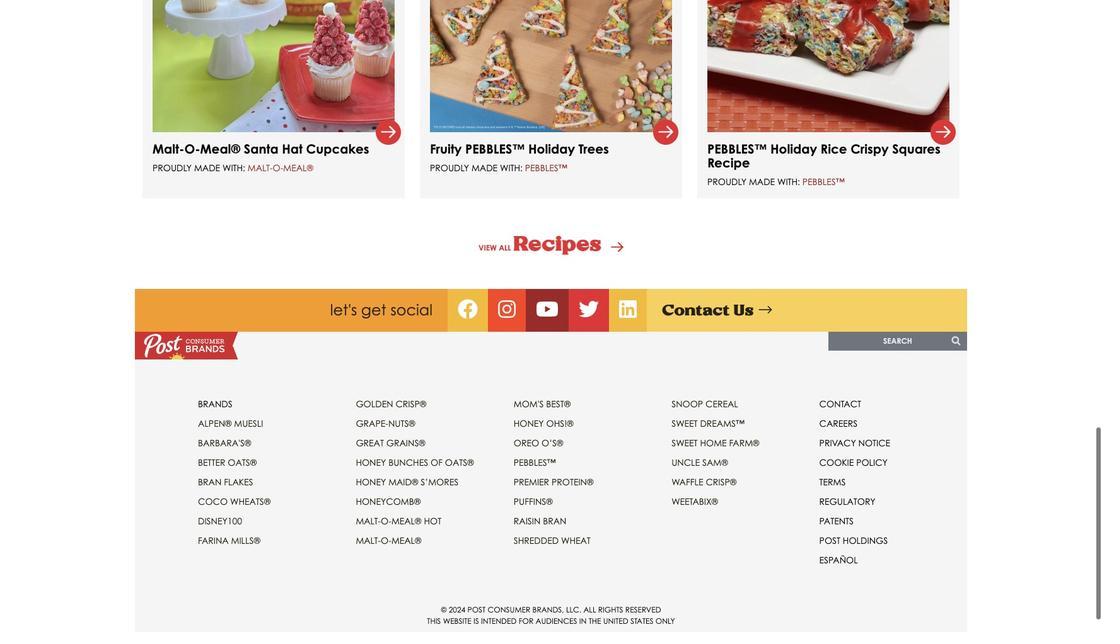 Task type: describe. For each thing, give the bounding box(es) containing it.
let's get social
[[330, 300, 432, 318]]

malt- for malt-o-meal®
[[356, 534, 381, 545]]

post holdings
[[819, 534, 888, 545]]

honeycomb® link
[[356, 495, 421, 506]]

rights
[[598, 604, 623, 614]]

only
[[656, 616, 675, 625]]

grape-nuts®
[[356, 417, 415, 428]]

great grains®
[[356, 437, 425, 447]]

cereal
[[705, 398, 738, 408]]

honey ohs!®
[[514, 417, 574, 428]]

made for pebbles™
[[749, 175, 775, 186]]

great
[[356, 437, 384, 447]]

honey for honey ohs!®
[[514, 417, 544, 428]]

contact us
[[662, 301, 754, 318]]

2 vertical spatial pebbles™ link
[[514, 456, 556, 467]]

malt-o-meal® hot
[[356, 515, 441, 526]]

honey maid® s'mores link
[[356, 476, 458, 487]]

pebbles holiday crispy squares recipe image
[[707, 0, 949, 131]]

honey bunches of oats®
[[356, 456, 474, 467]]

barbara's®
[[198, 437, 251, 447]]

is
[[473, 616, 479, 625]]

crisp® for golden crisp®
[[396, 398, 426, 408]]

regulatory link
[[819, 495, 875, 506]]

o's®
[[542, 437, 563, 447]]

uncle sam® link
[[672, 456, 728, 467]]

hot
[[424, 515, 441, 526]]

malt- for malt-o-meal® santa hat cupcakes proudly made with: malt-o-meal®
[[153, 140, 184, 156]]

trees
[[578, 140, 609, 156]]

meal® for malt-o-meal® santa hat cupcakes proudly made with: malt-o-meal®
[[200, 140, 240, 156]]

shredded wheat link
[[514, 534, 591, 545]]

disney100
[[198, 515, 242, 526]]

squares
[[892, 140, 941, 156]]

weetabix® link
[[672, 495, 718, 506]]

home
[[700, 437, 727, 447]]

patents
[[819, 515, 854, 526]]

long arrow right image
[[759, 302, 772, 317]]

cupcakes
[[306, 140, 369, 156]]

wheat
[[561, 534, 591, 545]]

o- for malt-o-meal® hot
[[381, 515, 391, 526]]

uncle
[[672, 456, 700, 467]]

pebbles™ holiday rice  crispy squares recipe link
[[707, 140, 941, 169]]

flakes
[[224, 476, 253, 487]]

with: for malt-
[[222, 161, 245, 172]]

contact for contact link
[[819, 398, 861, 408]]

terms
[[819, 476, 846, 487]]

mom's best®
[[514, 398, 571, 408]]

sweet home farm® link
[[672, 437, 759, 447]]

united
[[603, 616, 628, 625]]

dreams™
[[700, 417, 745, 428]]

o- for malt-o-meal®
[[381, 534, 391, 545]]

contact link
[[819, 398, 861, 408]]

audiences
[[536, 616, 577, 625]]

in
[[579, 616, 587, 625]]

best®
[[546, 398, 571, 408]]

the
[[589, 616, 601, 625]]

brands link
[[198, 398, 232, 408]]

post consumer brands image
[[135, 331, 238, 359]]

holiday inside pebbles™ holiday rice  crispy squares recipe proudly made with: pebbles™
[[770, 140, 817, 156]]

proudly for pebbles™
[[707, 175, 746, 186]]

hat
[[282, 140, 303, 156]]

mom's best® link
[[514, 398, 571, 408]]

protein®
[[552, 476, 593, 487]]

holdings
[[843, 534, 888, 545]]

fruity pebbles holiday trees recipe image
[[430, 0, 672, 131]]

snoop cereal
[[672, 398, 738, 408]]

sweet for sweet home farm®
[[672, 437, 698, 447]]

social
[[391, 300, 432, 318]]

privacy
[[819, 437, 856, 447]]

intended
[[481, 616, 517, 625]]

privacy notice
[[819, 437, 890, 447]]

contact for contact us
[[662, 301, 730, 318]]

golden crisp®
[[356, 398, 426, 408]]

0 vertical spatial malt-o-meal® link
[[248, 161, 313, 172]]

rice
[[821, 140, 847, 156]]

oreo o's® link
[[514, 437, 563, 447]]

get
[[361, 300, 386, 318]]

honey bunches of oats® link
[[356, 456, 474, 467]]

Search text field
[[828, 331, 967, 350]]

all
[[499, 242, 511, 251]]

español
[[819, 554, 858, 565]]

meal® for malt-o-meal® hot
[[391, 515, 421, 526]]

all
[[583, 604, 596, 614]]

alpen®
[[198, 417, 232, 428]]

mom's
[[514, 398, 544, 408]]

us
[[733, 301, 754, 318]]

honey maid® s'mores
[[356, 476, 458, 487]]

s'mores
[[421, 476, 458, 487]]

post holdings link
[[819, 534, 888, 545]]

golden crisp® link
[[356, 398, 426, 408]]

meal® down hat
[[283, 161, 313, 172]]

crisp® for waffle crisp®
[[706, 476, 736, 487]]

fruity
[[430, 140, 462, 156]]

honey ohs!® link
[[514, 417, 574, 428]]

sam®
[[702, 456, 728, 467]]

1 vertical spatial malt-o-meal® link
[[356, 534, 421, 545]]

honey for honey bunches of oats®
[[356, 456, 386, 467]]

puffins®
[[514, 495, 553, 506]]

careers link
[[819, 417, 858, 428]]

post inside '© 2024 post consumer brands, llc. all rights reserved this website is intended for audiences in the united states only'
[[468, 604, 486, 614]]

2024
[[449, 604, 465, 614]]

bran flakes
[[198, 476, 253, 487]]



Task type: locate. For each thing, give the bounding box(es) containing it.
proudly
[[153, 161, 192, 172], [430, 161, 469, 172], [707, 175, 746, 186]]

sweet for sweet dreams™
[[672, 417, 698, 428]]

with: inside fruity pebbles™ holiday trees proudly made with: pebbles™
[[500, 161, 523, 172]]

malt-o-meal® link
[[248, 161, 313, 172], [356, 534, 421, 545]]

uncle sam®
[[672, 456, 728, 467]]

farina mills® link
[[198, 534, 260, 545]]

made down malt-o-meal® santa hat cupcakes link
[[194, 161, 220, 172]]

made down the fruity pebbles™ holiday trees link
[[472, 161, 497, 172]]

pebbles™ link up premier
[[514, 456, 556, 467]]

0 horizontal spatial honey
[[356, 456, 386, 467]]

2 horizontal spatial proudly
[[707, 175, 746, 186]]

regulatory
[[819, 495, 875, 506]]

1 holiday from the left
[[528, 140, 575, 156]]

malt-o-meal®
[[356, 534, 421, 545]]

1 vertical spatial contact
[[819, 398, 861, 408]]

barbara's® link
[[198, 437, 251, 447]]

1 horizontal spatial honey
[[514, 417, 544, 428]]

puffins® link
[[514, 495, 553, 506]]

post down patents link
[[819, 534, 840, 545]]

with: inside pebbles™ holiday rice  crispy squares recipe proudly made with: pebbles™
[[777, 175, 800, 186]]

2 oats® from the left
[[445, 456, 474, 467]]

1 vertical spatial crisp®
[[706, 476, 736, 487]]

o- for malt-o-meal® santa hat cupcakes proudly made with: malt-o-meal®
[[184, 140, 200, 156]]

0 horizontal spatial crisp®
[[396, 398, 426, 408]]

sweet dreams™ link
[[672, 417, 745, 428]]

malt-
[[153, 140, 184, 156], [248, 161, 273, 172], [356, 515, 381, 526], [356, 534, 381, 545]]

1 vertical spatial sweet
[[672, 437, 698, 447]]

sweet home farm®
[[672, 437, 759, 447]]

with: for pebbles™
[[777, 175, 800, 186]]

with: down malt-o-meal® santa hat cupcakes link
[[222, 161, 245, 172]]

terms link
[[819, 476, 846, 487]]

pebbles™ link down the fruity pebbles™ holiday trees link
[[525, 161, 567, 172]]

fruity pebbles™ holiday trees proudly made with: pebbles™
[[430, 140, 609, 172]]

post consumer brands link
[[135, 331, 238, 359]]

oats® right of
[[445, 456, 474, 467]]

recipes
[[513, 231, 601, 254]]

with:
[[222, 161, 245, 172], [500, 161, 523, 172], [777, 175, 800, 186]]

oreo
[[514, 437, 539, 447]]

sweet dreams™
[[672, 417, 745, 428]]

wheats®
[[230, 495, 271, 506]]

crisp® down sam®
[[706, 476, 736, 487]]

1 horizontal spatial with:
[[500, 161, 523, 172]]

brands
[[198, 398, 232, 408]]

0 vertical spatial honey
[[514, 417, 544, 428]]

1 vertical spatial bran
[[543, 515, 566, 526]]

español link
[[819, 554, 858, 565]]

honey
[[356, 476, 386, 487]]

privacy notice link
[[819, 437, 890, 447]]

mills®
[[231, 534, 260, 545]]

view all recipes
[[479, 231, 601, 254]]

ohs!®
[[546, 417, 574, 428]]

o-
[[184, 140, 200, 156], [273, 161, 283, 172], [381, 515, 391, 526], [381, 534, 391, 545]]

snoop cereal link
[[672, 398, 738, 408]]

post
[[819, 534, 840, 545], [468, 604, 486, 614]]

waffle crisp®
[[672, 476, 736, 487]]

raisin bran
[[514, 515, 566, 526]]

2 horizontal spatial with:
[[777, 175, 800, 186]]

proudly inside pebbles™ holiday rice  crispy squares recipe proudly made with: pebbles™
[[707, 175, 746, 186]]

1 horizontal spatial post
[[819, 534, 840, 545]]

1 horizontal spatial proudly
[[430, 161, 469, 172]]

bran
[[198, 476, 221, 487], [543, 515, 566, 526]]

coco wheats® link
[[198, 495, 271, 506]]

made for malt-
[[194, 161, 220, 172]]

coco wheats®
[[198, 495, 271, 506]]

made down recipe
[[749, 175, 775, 186]]

bunches
[[388, 456, 428, 467]]

holiday left "trees" on the right of page
[[528, 140, 575, 156]]

farina
[[198, 534, 229, 545]]

1 oats® from the left
[[228, 456, 257, 467]]

contact up careers
[[819, 398, 861, 408]]

2 horizontal spatial made
[[749, 175, 775, 186]]

pebbles™ holiday rice  crispy squares recipe proudly made with: pebbles™
[[707, 140, 941, 186]]

llc.
[[566, 604, 581, 614]]

1 horizontal spatial holiday
[[770, 140, 817, 156]]

grape-
[[356, 417, 388, 428]]

shredded wheat
[[514, 534, 591, 545]]

0 vertical spatial bran
[[198, 476, 221, 487]]

0 vertical spatial post
[[819, 534, 840, 545]]

with: down the fruity pebbles™ holiday trees link
[[500, 161, 523, 172]]

post up is
[[468, 604, 486, 614]]

0 vertical spatial sweet
[[672, 417, 698, 428]]

honey
[[514, 417, 544, 428], [356, 456, 386, 467]]

bran flakes link
[[198, 476, 253, 487]]

proudly inside malt-o-meal® santa hat cupcakes proudly made with: malt-o-meal®
[[153, 161, 192, 172]]

cookie policy
[[819, 456, 888, 467]]

crisp® up nuts®
[[396, 398, 426, 408]]

crisp®
[[396, 398, 426, 408], [706, 476, 736, 487]]

meal® for malt-o-meal®
[[391, 534, 421, 545]]

great grains® link
[[356, 437, 425, 447]]

proudly inside fruity pebbles™ holiday trees proudly made with: pebbles™
[[430, 161, 469, 172]]

made inside pebbles™ holiday rice  crispy squares recipe proudly made with: pebbles™
[[749, 175, 775, 186]]

bran down better
[[198, 476, 221, 487]]

brands,
[[532, 604, 564, 614]]

0 horizontal spatial contact
[[662, 301, 730, 318]]

© 2024 post consumer brands, llc. all rights reserved this website is intended for audiences in the united states only
[[427, 604, 675, 625]]

oats®
[[228, 456, 257, 467], [445, 456, 474, 467]]

coco
[[198, 495, 228, 506]]

policy
[[856, 456, 888, 467]]

made inside fruity pebbles™ holiday trees proudly made with: pebbles™
[[472, 161, 497, 172]]

1 sweet from the top
[[672, 417, 698, 428]]

pebbles™ link for rice
[[802, 175, 845, 186]]

malt-o-meal® santa hats recipe image
[[153, 0, 395, 131]]

farina mills®
[[198, 534, 260, 545]]

contact left us
[[662, 301, 730, 318]]

1 horizontal spatial crisp®
[[706, 476, 736, 487]]

0 horizontal spatial bran
[[198, 476, 221, 487]]

made inside malt-o-meal® santa hat cupcakes proudly made with: malt-o-meal®
[[194, 161, 220, 172]]

holiday left rice
[[770, 140, 817, 156]]

oats® up flakes
[[228, 456, 257, 467]]

0 horizontal spatial oats®
[[228, 456, 257, 467]]

meal® left santa
[[200, 140, 240, 156]]

proudly for malt-
[[153, 161, 192, 172]]

malt- for malt-o-meal® hot
[[356, 515, 381, 526]]

cookie
[[819, 456, 854, 467]]

0 vertical spatial crisp®
[[396, 398, 426, 408]]

pebbles™ link
[[525, 161, 567, 172], [802, 175, 845, 186], [514, 456, 556, 467]]

0 horizontal spatial with:
[[222, 161, 245, 172]]

contact
[[662, 301, 730, 318], [819, 398, 861, 408]]

pebbles™ link down pebbles™ holiday rice  crispy squares recipe link
[[802, 175, 845, 186]]

1 vertical spatial honey
[[356, 456, 386, 467]]

with: inside malt-o-meal® santa hat cupcakes proudly made with: malt-o-meal®
[[222, 161, 245, 172]]

waffle crisp® link
[[672, 476, 736, 487]]

2 sweet from the top
[[672, 437, 698, 447]]

sweet down snoop
[[672, 417, 698, 428]]

pebbles™ link for holiday
[[525, 161, 567, 172]]

grains®
[[386, 437, 425, 447]]

1 horizontal spatial bran
[[543, 515, 566, 526]]

instagram image
[[498, 302, 516, 317]]

website
[[443, 616, 471, 625]]

1 vertical spatial pebbles™ link
[[802, 175, 845, 186]]

0 horizontal spatial made
[[194, 161, 220, 172]]

nuts®
[[388, 417, 415, 428]]

honey up honey
[[356, 456, 386, 467]]

bran up shredded wheat link
[[543, 515, 566, 526]]

disney100 link
[[198, 515, 242, 526]]

1 horizontal spatial malt-o-meal® link
[[356, 534, 421, 545]]

this
[[427, 616, 441, 625]]

oreo o's®
[[514, 437, 563, 447]]

malt-o-meal® link down malt-o-meal® hot link
[[356, 534, 421, 545]]

snoop
[[672, 398, 703, 408]]

2 holiday from the left
[[770, 140, 817, 156]]

malt-o-meal® link down hat
[[248, 161, 313, 172]]

0 vertical spatial contact
[[662, 301, 730, 318]]

0 horizontal spatial proudly
[[153, 161, 192, 172]]

1 horizontal spatial made
[[472, 161, 497, 172]]

meal® down the malt-o-meal® hot
[[391, 534, 421, 545]]

0 horizontal spatial malt-o-meal® link
[[248, 161, 313, 172]]

meal® left hot at the bottom left of the page
[[391, 515, 421, 526]]

farm®
[[729, 437, 759, 447]]

with: down pebbles™ holiday rice  crispy squares recipe link
[[777, 175, 800, 186]]

1 vertical spatial post
[[468, 604, 486, 614]]

malt-o-meal® santa hat cupcakes link
[[153, 140, 369, 156]]

0 horizontal spatial holiday
[[528, 140, 575, 156]]

waffle
[[672, 476, 703, 487]]

1 horizontal spatial oats®
[[445, 456, 474, 467]]

linkedin image
[[619, 302, 637, 317]]

holiday inside fruity pebbles™ holiday trees proudly made with: pebbles™
[[528, 140, 575, 156]]

malt-o-meal® hot link
[[356, 515, 441, 526]]

honey down mom's
[[514, 417, 544, 428]]

sweet
[[672, 417, 698, 428], [672, 437, 698, 447]]

0 vertical spatial pebbles™ link
[[525, 161, 567, 172]]

contact us link
[[662, 301, 772, 318]]

0 horizontal spatial post
[[468, 604, 486, 614]]

holiday
[[528, 140, 575, 156], [770, 140, 817, 156]]

sweet up uncle
[[672, 437, 698, 447]]

raisin bran link
[[514, 515, 566, 526]]

1 horizontal spatial contact
[[819, 398, 861, 408]]



Task type: vqa. For each thing, say whether or not it's contained in the screenshot.
company
no



